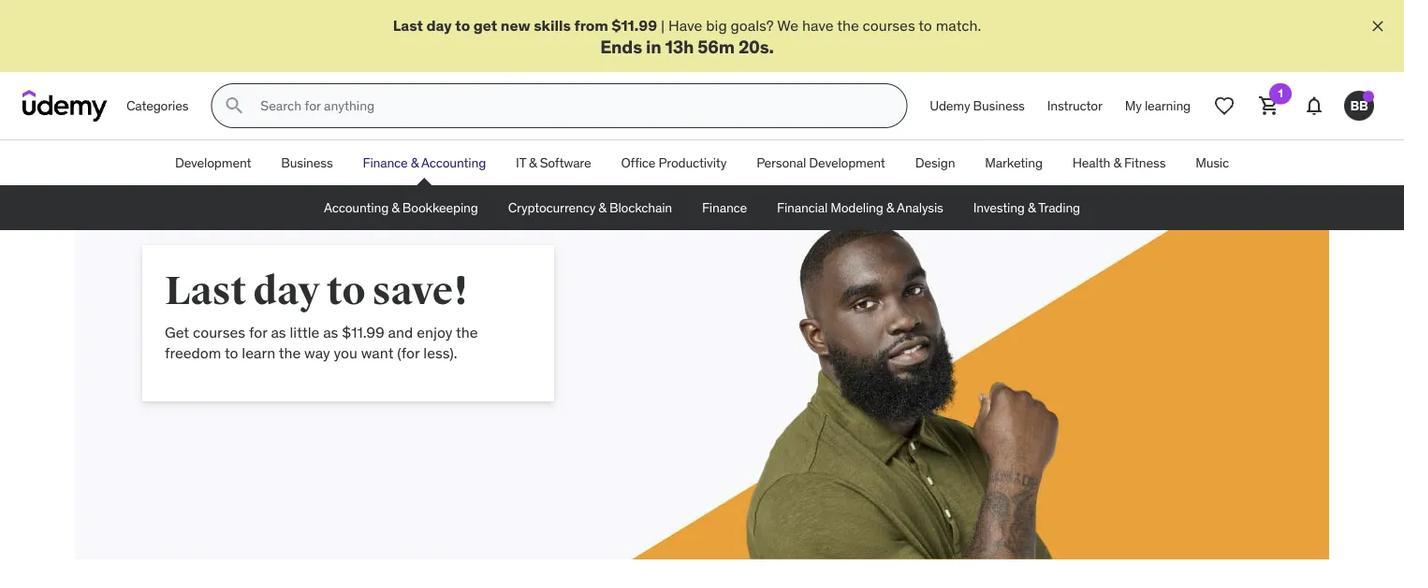 Task type: locate. For each thing, give the bounding box(es) containing it.
2 as from the left
[[323, 323, 338, 342]]

last up get
[[165, 267, 246, 316]]

1 vertical spatial the
[[456, 323, 478, 342]]

last
[[393, 15, 423, 35], [165, 267, 246, 316]]

instructor
[[1048, 97, 1103, 114]]

finance
[[363, 154, 408, 171], [702, 199, 747, 216]]

Search for anything text field
[[257, 90, 884, 122]]

as right for
[[271, 323, 286, 342]]

1 vertical spatial business
[[281, 154, 333, 171]]

1 vertical spatial $11.99
[[342, 323, 385, 342]]

2 development from the left
[[809, 154, 885, 171]]

day inside last day to get new skills from $11.99 | have big goals? we have the courses to match. ends in 13h 56m 20s .
[[426, 15, 452, 35]]

as up way
[[323, 323, 338, 342]]

day for save!
[[253, 267, 320, 316]]

you
[[334, 344, 358, 363]]

0 vertical spatial $11.99
[[612, 15, 657, 35]]

close image
[[1369, 17, 1388, 36]]

accounting
[[421, 154, 486, 171], [324, 199, 389, 216]]

1 vertical spatial finance
[[702, 199, 747, 216]]

& left analysis
[[887, 199, 894, 216]]

accounting & bookkeeping link
[[309, 186, 493, 231]]

development up modeling
[[809, 154, 885, 171]]

0 horizontal spatial the
[[279, 344, 301, 363]]

1 horizontal spatial courses
[[863, 15, 915, 35]]

& for it
[[529, 154, 537, 171]]

fitness
[[1125, 154, 1166, 171]]

1 horizontal spatial business
[[973, 97, 1025, 114]]

$11.99 inside last day to get new skills from $11.99 | have big goals? we have the courses to match. ends in 13h 56m 20s .
[[612, 15, 657, 35]]

1 horizontal spatial as
[[323, 323, 338, 342]]

courses up freedom
[[193, 323, 245, 342]]

it & software link
[[501, 141, 606, 186]]

little
[[290, 323, 320, 342]]

finance inside finance "link"
[[702, 199, 747, 216]]

$11.99 up ends
[[612, 15, 657, 35]]

& left blockchain
[[599, 199, 607, 216]]

finance up accounting & bookkeeping
[[363, 154, 408, 171]]

new
[[501, 15, 531, 35]]

& left trading
[[1028, 199, 1036, 216]]

0 vertical spatial business
[[973, 97, 1025, 114]]

courses
[[863, 15, 915, 35], [193, 323, 245, 342]]

& up accounting & bookkeeping
[[411, 154, 419, 171]]

to left learn
[[225, 344, 238, 363]]

day inside last day to save! get courses for as little as $11.99 and enjoy the freedom to learn the way you want (for less).
[[253, 267, 320, 316]]

trading
[[1039, 199, 1081, 216]]

udemy business link
[[919, 84, 1036, 128]]

have
[[802, 15, 834, 35]]

0 vertical spatial courses
[[863, 15, 915, 35]]

1 vertical spatial day
[[253, 267, 320, 316]]

financial modeling & analysis link
[[762, 186, 959, 231]]

& for investing
[[1028, 199, 1036, 216]]

udemy business
[[930, 97, 1025, 114]]

1 vertical spatial last
[[165, 267, 246, 316]]

courses inside last day to save! get courses for as little as $11.99 and enjoy the freedom to learn the way you want (for less).
[[193, 323, 245, 342]]

it
[[516, 154, 526, 171]]

accounting up bookkeeping
[[421, 154, 486, 171]]

& right health
[[1114, 154, 1122, 171]]

the inside last day to get new skills from $11.99 | have big goals? we have the courses to match. ends in 13h 56m 20s .
[[837, 15, 859, 35]]

day
[[426, 15, 452, 35], [253, 267, 320, 316]]

goals?
[[731, 15, 774, 35]]

my learning
[[1125, 97, 1191, 114]]

finance for finance
[[702, 199, 747, 216]]

0 horizontal spatial development
[[175, 154, 251, 171]]

0 horizontal spatial last
[[165, 267, 246, 316]]

software
[[540, 154, 591, 171]]

0 vertical spatial accounting
[[421, 154, 486, 171]]

1 horizontal spatial day
[[426, 15, 452, 35]]

courses left match.
[[863, 15, 915, 35]]

2 vertical spatial the
[[279, 344, 301, 363]]

to left get
[[455, 15, 470, 35]]

the down 'little'
[[279, 344, 301, 363]]

finance inside finance & accounting link
[[363, 154, 408, 171]]

bb link
[[1337, 84, 1382, 128]]

modeling
[[831, 199, 884, 216]]

cryptocurrency
[[508, 199, 596, 216]]

$11.99 inside last day to save! get courses for as little as $11.99 and enjoy the freedom to learn the way you want (for less).
[[342, 323, 385, 342]]

way
[[304, 344, 330, 363]]

0 horizontal spatial courses
[[193, 323, 245, 342]]

0 vertical spatial finance
[[363, 154, 408, 171]]

1 horizontal spatial finance
[[702, 199, 747, 216]]

day left get
[[426, 15, 452, 35]]

0 horizontal spatial finance
[[363, 154, 408, 171]]

you have alerts image
[[1363, 91, 1375, 102]]

to up you
[[327, 267, 365, 316]]

finance link
[[687, 186, 762, 231]]

1 link
[[1247, 84, 1292, 128]]

investing & trading link
[[959, 186, 1096, 231]]

1 horizontal spatial development
[[809, 154, 885, 171]]

the
[[837, 15, 859, 35], [456, 323, 478, 342], [279, 344, 301, 363]]

0 horizontal spatial business
[[281, 154, 333, 171]]

the right have in the top right of the page
[[837, 15, 859, 35]]

ends
[[600, 35, 642, 57]]

to left match.
[[919, 15, 932, 35]]

accounting down business link
[[324, 199, 389, 216]]

$11.99 up want
[[342, 323, 385, 342]]

to
[[455, 15, 470, 35], [919, 15, 932, 35], [327, 267, 365, 316], [225, 344, 238, 363]]

development
[[175, 154, 251, 171], [809, 154, 885, 171]]

udemy image
[[22, 90, 108, 122]]

$11.99
[[612, 15, 657, 35], [342, 323, 385, 342]]

finance & accounting link
[[348, 141, 501, 186]]

1 horizontal spatial $11.99
[[612, 15, 657, 35]]

want
[[361, 344, 394, 363]]

cryptocurrency & blockchain link
[[493, 186, 687, 231]]

0 vertical spatial day
[[426, 15, 452, 35]]

1 horizontal spatial last
[[393, 15, 423, 35]]

design
[[915, 154, 955, 171]]

&
[[411, 154, 419, 171], [529, 154, 537, 171], [1114, 154, 1122, 171], [392, 199, 400, 216], [599, 199, 607, 216], [887, 199, 894, 216], [1028, 199, 1036, 216]]

2 horizontal spatial the
[[837, 15, 859, 35]]

finance down productivity
[[702, 199, 747, 216]]

finance & accounting
[[363, 154, 486, 171]]

1 vertical spatial accounting
[[324, 199, 389, 216]]

1 development from the left
[[175, 154, 251, 171]]

& right it
[[529, 154, 537, 171]]

0 horizontal spatial day
[[253, 267, 320, 316]]

less).
[[423, 344, 457, 363]]

last left get
[[393, 15, 423, 35]]

0 horizontal spatial $11.99
[[342, 323, 385, 342]]

last inside last day to get new skills from $11.99 | have big goals? we have the courses to match. ends in 13h 56m 20s .
[[393, 15, 423, 35]]

last for save!
[[165, 267, 246, 316]]

and
[[388, 323, 413, 342]]

big
[[706, 15, 727, 35]]

financial modeling & analysis
[[777, 199, 944, 216]]

the right enjoy
[[456, 323, 478, 342]]

1 vertical spatial courses
[[193, 323, 245, 342]]

development down the "submit search" 'image'
[[175, 154, 251, 171]]

as
[[271, 323, 286, 342], [323, 323, 338, 342]]

we
[[777, 15, 799, 35]]

health & fitness
[[1073, 154, 1166, 171]]

music
[[1196, 154, 1229, 171]]

business
[[973, 97, 1025, 114], [281, 154, 333, 171]]

music link
[[1181, 141, 1244, 186]]

0 horizontal spatial as
[[271, 323, 286, 342]]

0 vertical spatial the
[[837, 15, 859, 35]]

0 vertical spatial last
[[393, 15, 423, 35]]

last inside last day to save! get courses for as little as $11.99 and enjoy the freedom to learn the way you want (for less).
[[165, 267, 246, 316]]

match.
[[936, 15, 982, 35]]

last day to save! get courses for as little as $11.99 and enjoy the freedom to learn the way you want (for less).
[[165, 267, 478, 363]]

|
[[661, 15, 665, 35]]

marketing link
[[970, 141, 1058, 186]]

enjoy
[[417, 323, 453, 342]]

day up 'little'
[[253, 267, 320, 316]]

last day to get new skills from $11.99 | have big goals? we have the courses to match. ends in 13h 56m 20s .
[[393, 15, 982, 57]]

& left bookkeeping
[[392, 199, 400, 216]]

finance for finance & accounting
[[363, 154, 408, 171]]



Task type: vqa. For each thing, say whether or not it's contained in the screenshot.
commitment at left bottom
no



Task type: describe. For each thing, give the bounding box(es) containing it.
my learning link
[[1114, 84, 1202, 128]]

accounting & bookkeeping
[[324, 199, 478, 216]]

productivity
[[659, 154, 727, 171]]

submit search image
[[223, 95, 246, 117]]

personal development link
[[742, 141, 900, 186]]

udemy
[[930, 97, 970, 114]]

(for
[[397, 344, 420, 363]]

13h 56m 20s
[[665, 35, 769, 57]]

cryptocurrency & blockchain
[[508, 199, 672, 216]]

categories button
[[115, 84, 200, 128]]

get
[[474, 15, 497, 35]]

business link
[[266, 141, 348, 186]]

categories
[[126, 97, 189, 114]]

1 as from the left
[[271, 323, 286, 342]]

personal
[[757, 154, 806, 171]]

office productivity
[[621, 154, 727, 171]]

learn
[[242, 344, 275, 363]]

health & fitness link
[[1058, 141, 1181, 186]]

for
[[249, 323, 267, 342]]

development link
[[160, 141, 266, 186]]

shopping cart with 1 item image
[[1258, 95, 1281, 117]]

investing & trading
[[974, 199, 1081, 216]]

health
[[1073, 154, 1111, 171]]

0 horizontal spatial accounting
[[324, 199, 389, 216]]

courses inside last day to get new skills from $11.99 | have big goals? we have the courses to match. ends in 13h 56m 20s .
[[863, 15, 915, 35]]

marketing
[[985, 154, 1043, 171]]

get
[[165, 323, 189, 342]]

from
[[574, 15, 609, 35]]

have
[[669, 15, 703, 35]]

blockchain
[[610, 199, 672, 216]]

it & software
[[516, 154, 591, 171]]

wishlist image
[[1213, 95, 1236, 117]]

learning
[[1145, 97, 1191, 114]]

bb
[[1351, 97, 1369, 114]]

analysis
[[897, 199, 944, 216]]

design link
[[900, 141, 970, 186]]

bookkeeping
[[402, 199, 478, 216]]

instructor link
[[1036, 84, 1114, 128]]

& for health
[[1114, 154, 1122, 171]]

my
[[1125, 97, 1142, 114]]

1 horizontal spatial the
[[456, 323, 478, 342]]

save!
[[372, 267, 469, 316]]

office productivity link
[[606, 141, 742, 186]]

last for get
[[393, 15, 423, 35]]

investing
[[974, 199, 1025, 216]]

personal development
[[757, 154, 885, 171]]

day for get
[[426, 15, 452, 35]]

office
[[621, 154, 656, 171]]

freedom
[[165, 344, 221, 363]]

1 horizontal spatial accounting
[[421, 154, 486, 171]]

skills
[[534, 15, 571, 35]]

in
[[646, 35, 661, 57]]

1
[[1278, 86, 1283, 101]]

& for accounting
[[392, 199, 400, 216]]

.
[[769, 35, 774, 57]]

notifications image
[[1303, 95, 1326, 117]]

financial
[[777, 199, 828, 216]]

& for finance
[[411, 154, 419, 171]]

& for cryptocurrency
[[599, 199, 607, 216]]



